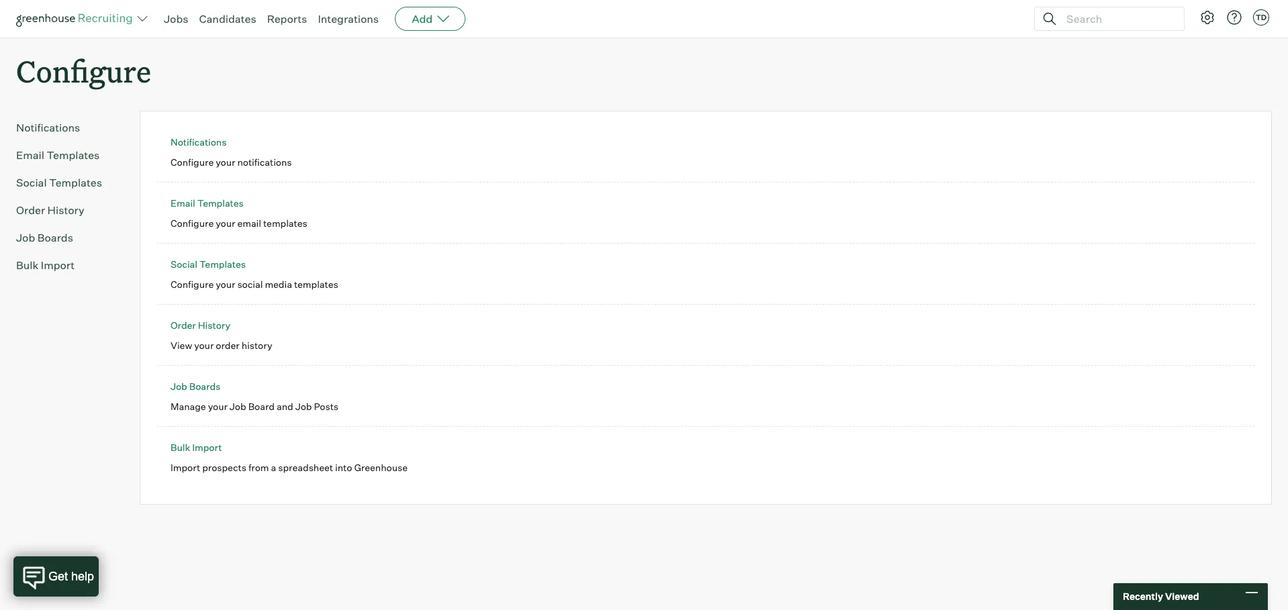 Task type: locate. For each thing, give the bounding box(es) containing it.
bulk import
[[16, 259, 75, 272], [171, 442, 222, 454]]

from
[[248, 462, 269, 473]]

0 horizontal spatial social templates
[[16, 176, 102, 190]]

1 vertical spatial order history link
[[171, 320, 230, 331]]

templates
[[263, 217, 308, 229], [294, 279, 338, 290]]

1 vertical spatial order history
[[171, 320, 230, 331]]

1 horizontal spatial notifications
[[171, 136, 227, 148]]

0 vertical spatial order
[[16, 204, 45, 217]]

notifications
[[16, 121, 80, 134], [171, 136, 227, 148]]

0 horizontal spatial notifications
[[16, 121, 80, 134]]

0 horizontal spatial social templates link
[[16, 175, 118, 191]]

1 vertical spatial boards
[[189, 381, 221, 392]]

0 horizontal spatial email templates link
[[16, 147, 118, 163]]

order
[[16, 204, 45, 217], [171, 320, 196, 331]]

1 vertical spatial order
[[171, 320, 196, 331]]

1 horizontal spatial social
[[171, 259, 197, 270]]

configure your notifications
[[171, 156, 292, 168]]

0 horizontal spatial order history link
[[16, 202, 118, 218]]

0 vertical spatial email templates
[[16, 149, 100, 162]]

greenhouse
[[354, 462, 408, 473]]

2 vertical spatial import
[[171, 462, 200, 473]]

prospects
[[202, 462, 246, 473]]

1 vertical spatial history
[[198, 320, 230, 331]]

1 vertical spatial email
[[171, 198, 195, 209]]

order history link
[[16, 202, 118, 218], [171, 320, 230, 331]]

job
[[16, 231, 35, 245], [171, 381, 187, 392], [230, 401, 246, 412], [295, 401, 312, 412]]

templates
[[47, 149, 100, 162], [49, 176, 102, 190], [197, 198, 244, 209], [199, 259, 246, 270]]

1 horizontal spatial social templates link
[[171, 259, 246, 270]]

0 vertical spatial templates
[[263, 217, 308, 229]]

1 vertical spatial bulk
[[171, 442, 190, 454]]

1 horizontal spatial order
[[171, 320, 196, 331]]

your for social
[[216, 279, 235, 290]]

notifications
[[237, 156, 292, 168]]

td button
[[1251, 7, 1272, 28]]

integrations link
[[318, 12, 379, 26]]

0 horizontal spatial bulk import link
[[16, 257, 118, 274]]

templates right media
[[294, 279, 338, 290]]

1 vertical spatial social templates
[[171, 259, 246, 270]]

0 vertical spatial notifications
[[16, 121, 80, 134]]

0 horizontal spatial order
[[16, 204, 45, 217]]

1 vertical spatial bulk import link
[[171, 442, 222, 454]]

0 horizontal spatial notifications link
[[16, 120, 118, 136]]

boards
[[37, 231, 73, 245], [189, 381, 221, 392]]

1 horizontal spatial email
[[171, 198, 195, 209]]

0 vertical spatial email
[[16, 149, 44, 162]]

posts
[[314, 401, 339, 412]]

import
[[41, 259, 75, 272], [192, 442, 222, 454], [171, 462, 200, 473]]

0 horizontal spatial bulk import
[[16, 259, 75, 272]]

job boards
[[16, 231, 73, 245], [171, 381, 221, 392]]

your right view
[[194, 340, 214, 351]]

1 horizontal spatial order history link
[[171, 320, 230, 331]]

0 horizontal spatial social
[[16, 176, 47, 190]]

1 horizontal spatial notifications link
[[171, 136, 227, 148]]

0 horizontal spatial history
[[47, 204, 84, 217]]

0 horizontal spatial job boards link
[[16, 230, 118, 246]]

viewed
[[1165, 591, 1199, 603]]

social templates
[[16, 176, 102, 190], [171, 259, 246, 270]]

1 vertical spatial import
[[192, 442, 222, 454]]

email templates link
[[16, 147, 118, 163], [171, 198, 244, 209]]

0 vertical spatial history
[[47, 204, 84, 217]]

1 horizontal spatial email templates
[[171, 198, 244, 209]]

0 vertical spatial job boards link
[[16, 230, 118, 246]]

0 horizontal spatial bulk
[[16, 259, 39, 272]]

your left notifications
[[216, 156, 235, 168]]

1 horizontal spatial bulk import link
[[171, 442, 222, 454]]

1 horizontal spatial job boards
[[171, 381, 221, 392]]

email templates
[[16, 149, 100, 162], [171, 198, 244, 209]]

recently
[[1123, 591, 1163, 603]]

1 vertical spatial email templates
[[171, 198, 244, 209]]

jobs link
[[164, 12, 188, 26]]

0 horizontal spatial email templates
[[16, 149, 100, 162]]

1 vertical spatial notifications
[[171, 136, 227, 148]]

bulk import link
[[16, 257, 118, 274], [171, 442, 222, 454]]

history
[[242, 340, 272, 351]]

social templates link
[[16, 175, 118, 191], [171, 259, 246, 270]]

bulk
[[16, 259, 39, 272], [171, 442, 190, 454]]

board
[[248, 401, 275, 412]]

add
[[412, 12, 433, 26]]

your right the manage
[[208, 401, 228, 412]]

configure image
[[1200, 9, 1216, 26]]

0 vertical spatial job boards
[[16, 231, 73, 245]]

order history
[[16, 204, 84, 217], [171, 320, 230, 331]]

0 vertical spatial boards
[[37, 231, 73, 245]]

greenhouse recruiting image
[[16, 11, 137, 27]]

history
[[47, 204, 84, 217], [198, 320, 230, 331]]

0 horizontal spatial job boards
[[16, 231, 73, 245]]

templates inside the social templates link
[[49, 176, 102, 190]]

media
[[265, 279, 292, 290]]

social
[[16, 176, 47, 190], [171, 259, 197, 270]]

templates inside email templates link
[[47, 149, 100, 162]]

configure for notifications
[[171, 156, 214, 168]]

configure for email templates
[[171, 217, 214, 229]]

email
[[16, 149, 44, 162], [171, 198, 195, 209]]

your left social
[[216, 279, 235, 290]]

1 vertical spatial notifications link
[[171, 136, 227, 148]]

1 horizontal spatial bulk import
[[171, 442, 222, 454]]

into
[[335, 462, 352, 473]]

1 vertical spatial job boards link
[[171, 381, 221, 392]]

your left the email at the top left of page
[[216, 217, 235, 229]]

job boards link
[[16, 230, 118, 246], [171, 381, 221, 392]]

1 horizontal spatial email templates link
[[171, 198, 244, 209]]

manage
[[171, 401, 206, 412]]

0 vertical spatial order history
[[16, 204, 84, 217]]

0 vertical spatial bulk
[[16, 259, 39, 272]]

templates right the email at the top left of page
[[263, 217, 308, 229]]

reports link
[[267, 12, 307, 26]]

configure
[[16, 51, 151, 91], [171, 156, 214, 168], [171, 217, 214, 229], [171, 279, 214, 290]]

1 horizontal spatial job boards link
[[171, 381, 221, 392]]

Search text field
[[1063, 9, 1172, 29]]

0 vertical spatial notifications link
[[16, 120, 118, 136]]

1 vertical spatial templates
[[294, 279, 338, 290]]

configure for social templates
[[171, 279, 214, 290]]

0 vertical spatial social templates link
[[16, 175, 118, 191]]

1 vertical spatial job boards
[[171, 381, 221, 392]]

1 vertical spatial social
[[171, 259, 197, 270]]

your
[[216, 156, 235, 168], [216, 217, 235, 229], [216, 279, 235, 290], [194, 340, 214, 351], [208, 401, 228, 412]]

notifications link
[[16, 120, 118, 136], [171, 136, 227, 148]]



Task type: describe. For each thing, give the bounding box(es) containing it.
manage your job board and job posts
[[171, 401, 339, 412]]

1 horizontal spatial order history
[[171, 320, 230, 331]]

your for order
[[194, 340, 214, 351]]

add button
[[395, 7, 466, 31]]

configure your email templates
[[171, 217, 308, 229]]

view
[[171, 340, 192, 351]]

a
[[271, 462, 276, 473]]

spreadsheet
[[278, 462, 333, 473]]

0 vertical spatial bulk import link
[[16, 257, 118, 274]]

social
[[237, 279, 263, 290]]

import prospects from a spreadsheet into greenhouse
[[171, 462, 408, 473]]

candidates link
[[199, 12, 256, 26]]

recently viewed
[[1123, 591, 1199, 603]]

view your order history
[[171, 340, 272, 351]]

0 vertical spatial bulk import
[[16, 259, 75, 272]]

1 horizontal spatial boards
[[189, 381, 221, 392]]

candidates
[[199, 12, 256, 26]]

reports
[[267, 12, 307, 26]]

0 horizontal spatial order history
[[16, 204, 84, 217]]

1 horizontal spatial social templates
[[171, 259, 246, 270]]

integrations
[[318, 12, 379, 26]]

and
[[277, 401, 293, 412]]

0 horizontal spatial boards
[[37, 231, 73, 245]]

1 vertical spatial email templates link
[[171, 198, 244, 209]]

jobs
[[164, 12, 188, 26]]

order
[[216, 340, 240, 351]]

0 vertical spatial import
[[41, 259, 75, 272]]

your for job
[[208, 401, 228, 412]]

your for notifications
[[216, 156, 235, 168]]

email
[[237, 217, 261, 229]]

1 vertical spatial bulk import
[[171, 442, 222, 454]]

your for email
[[216, 217, 235, 229]]

0 horizontal spatial email
[[16, 149, 44, 162]]

0 vertical spatial email templates link
[[16, 147, 118, 163]]

1 horizontal spatial history
[[198, 320, 230, 331]]

0 vertical spatial order history link
[[16, 202, 118, 218]]

td
[[1256, 13, 1267, 22]]

td button
[[1253, 9, 1270, 26]]

0 vertical spatial social
[[16, 176, 47, 190]]

configure your social media templates
[[171, 279, 338, 290]]

0 vertical spatial social templates
[[16, 176, 102, 190]]

1 horizontal spatial bulk
[[171, 442, 190, 454]]

1 vertical spatial social templates link
[[171, 259, 246, 270]]



Task type: vqa. For each thing, say whether or not it's contained in the screenshot.
the left Social Templates
yes



